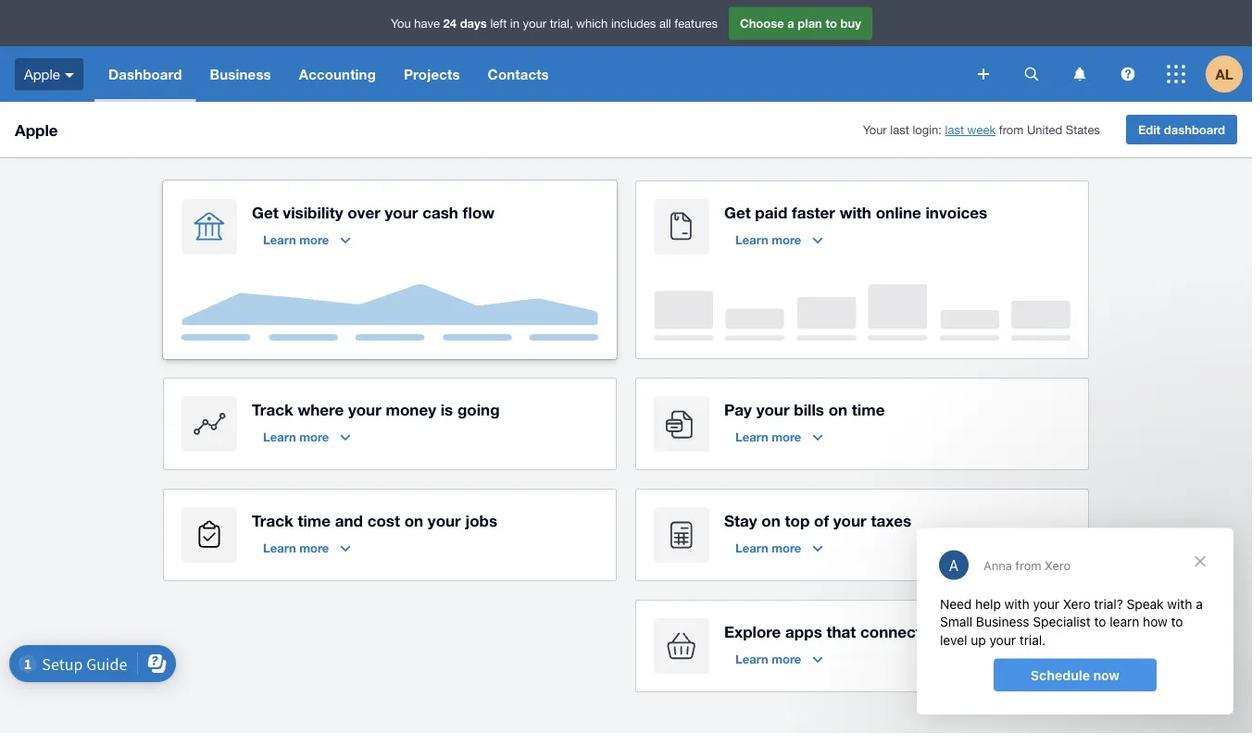 Task type: vqa. For each thing, say whether or not it's contained in the screenshot.
the left with
yes



Task type: describe. For each thing, give the bounding box(es) containing it.
0 horizontal spatial with
[[840, 203, 872, 221]]

going
[[458, 400, 500, 419]]

invoices icon image
[[654, 199, 710, 255]]

more for time
[[300, 541, 329, 556]]

learn more for paid
[[736, 233, 802, 247]]

of
[[815, 512, 829, 530]]

pay
[[725, 400, 752, 419]]

get for get visibility over your cash flow
[[252, 203, 279, 221]]

learn for paid
[[736, 233, 769, 247]]

dashboard
[[1165, 122, 1226, 137]]

more for where
[[300, 430, 329, 444]]

connect
[[861, 623, 922, 641]]

navigation containing dashboard
[[94, 46, 966, 102]]

you
[[391, 16, 411, 30]]

where
[[298, 400, 344, 419]]

bills icon image
[[654, 397, 710, 452]]

pay your bills on time
[[725, 400, 885, 419]]

accounting
[[299, 66, 376, 82]]

projects button
[[390, 46, 474, 102]]

last week button
[[946, 123, 996, 137]]

flow
[[463, 203, 495, 221]]

visibility
[[283, 203, 343, 221]]

track time and cost on your jobs
[[252, 512, 498, 530]]

learn for your
[[736, 430, 769, 444]]

to
[[826, 16, 838, 30]]

al
[[1216, 66, 1234, 82]]

learn more button for time
[[252, 534, 362, 563]]

more for your
[[772, 430, 802, 444]]

days
[[460, 16, 487, 30]]

0 horizontal spatial svg image
[[1025, 67, 1039, 81]]

stay on top of your taxes
[[725, 512, 912, 530]]

accounting button
[[285, 46, 390, 102]]

apple button
[[0, 46, 94, 102]]

trial,
[[550, 16, 573, 30]]

business button
[[196, 46, 285, 102]]

faster
[[792, 203, 836, 221]]

svg image inside apple popup button
[[65, 73, 74, 78]]

2 horizontal spatial on
[[829, 400, 848, 419]]

edit dashboard
[[1139, 122, 1226, 137]]

your right pay at the bottom of the page
[[757, 400, 790, 419]]

banking icon image
[[182, 199, 237, 255]]

which
[[577, 16, 608, 30]]

edit
[[1139, 122, 1161, 137]]

2 last from the left
[[946, 123, 965, 137]]

from
[[1000, 123, 1024, 137]]

track for track where your money is going
[[252, 400, 293, 419]]

learn for apps
[[736, 652, 769, 667]]

dashboard link
[[94, 46, 196, 102]]

1 horizontal spatial time
[[852, 400, 885, 419]]

business
[[210, 66, 271, 82]]

apple inside popup button
[[24, 66, 60, 82]]

1 vertical spatial apple
[[15, 120, 58, 139]]

cost
[[368, 512, 400, 530]]

track for track time and cost on your jobs
[[252, 512, 293, 530]]

your right over at the left
[[385, 203, 418, 221]]

jobs
[[466, 512, 498, 530]]

your last login: last week from united states
[[863, 123, 1101, 137]]

top
[[785, 512, 810, 530]]

taxes
[[871, 512, 912, 530]]

learn more for apps
[[736, 652, 802, 667]]

your
[[863, 123, 887, 137]]

24
[[444, 16, 457, 30]]

more for visibility
[[300, 233, 329, 247]]

learn more button for your
[[725, 423, 834, 452]]

learn more button for on
[[725, 534, 834, 563]]

your right of at right bottom
[[834, 512, 867, 530]]

is
[[441, 400, 453, 419]]

left
[[491, 16, 507, 30]]

0 horizontal spatial on
[[405, 512, 424, 530]]

and
[[335, 512, 363, 530]]

dashboard
[[108, 66, 182, 82]]

learn more button for apps
[[725, 645, 834, 675]]

your left jobs
[[428, 512, 461, 530]]

learn more button for where
[[252, 423, 362, 452]]

1 horizontal spatial svg image
[[1075, 67, 1087, 81]]

plan
[[798, 16, 823, 30]]

money
[[386, 400, 436, 419]]



Task type: locate. For each thing, give the bounding box(es) containing it.
last
[[891, 123, 910, 137], [946, 123, 965, 137]]

your right in
[[523, 16, 547, 30]]

edit dashboard button
[[1127, 115, 1238, 145]]

1 track from the top
[[252, 400, 293, 419]]

banner
[[0, 0, 1253, 102]]

with left xero
[[926, 623, 958, 641]]

projects icon image
[[182, 508, 237, 563]]

online
[[876, 203, 922, 221]]

1 horizontal spatial get
[[725, 203, 751, 221]]

learn down pay at the bottom of the page
[[736, 430, 769, 444]]

apps
[[786, 623, 823, 641]]

buy
[[841, 16, 862, 30]]

on
[[829, 400, 848, 419], [405, 512, 424, 530], [762, 512, 781, 530]]

banking preview line graph image
[[182, 284, 599, 341]]

time left and
[[298, 512, 331, 530]]

learn more down the "stay"
[[736, 541, 802, 556]]

learn more button down paid
[[725, 225, 834, 255]]

1 last from the left
[[891, 123, 910, 137]]

svg image
[[1168, 65, 1186, 83], [1025, 67, 1039, 81], [1075, 67, 1087, 81]]

2 horizontal spatial svg image
[[1122, 67, 1136, 81]]

more down where
[[300, 430, 329, 444]]

learn down paid
[[736, 233, 769, 247]]

1 get from the left
[[252, 203, 279, 221]]

a
[[788, 16, 795, 30]]

get
[[252, 203, 279, 221], [725, 203, 751, 221]]

2 get from the left
[[725, 203, 751, 221]]

track
[[252, 400, 293, 419], [252, 512, 293, 530]]

more down 'visibility'
[[300, 233, 329, 247]]

learn more for on
[[736, 541, 802, 556]]

last left week
[[946, 123, 965, 137]]

on left top
[[762, 512, 781, 530]]

apple
[[24, 66, 60, 82], [15, 120, 58, 139]]

learn more down pay at the bottom of the page
[[736, 430, 802, 444]]

week
[[968, 123, 996, 137]]

xero
[[962, 623, 997, 641]]

invoices preview bar graph image
[[654, 284, 1071, 341]]

have
[[415, 16, 440, 30]]

learn more button for paid
[[725, 225, 834, 255]]

get for get paid faster with online invoices
[[725, 203, 751, 221]]

learn more button down and
[[252, 534, 362, 563]]

login:
[[913, 123, 942, 137]]

learn more down paid
[[736, 233, 802, 247]]

1 vertical spatial time
[[298, 512, 331, 530]]

projects
[[404, 66, 460, 82]]

you have 24 days left in your trial, which includes all features
[[391, 16, 718, 30]]

learn for time
[[263, 541, 296, 556]]

get left 'visibility'
[[252, 203, 279, 221]]

0 vertical spatial with
[[840, 203, 872, 221]]

learn more
[[263, 233, 329, 247], [736, 233, 802, 247], [263, 430, 329, 444], [736, 430, 802, 444], [263, 541, 329, 556], [736, 541, 802, 556], [736, 652, 802, 667]]

choose
[[740, 16, 785, 30]]

over
[[348, 203, 381, 221]]

time
[[852, 400, 885, 419], [298, 512, 331, 530]]

learn more for your
[[736, 430, 802, 444]]

2 track from the top
[[252, 512, 293, 530]]

1 vertical spatial track
[[252, 512, 293, 530]]

track left where
[[252, 400, 293, 419]]

learn more button down pay your bills on time
[[725, 423, 834, 452]]

explore apps that connect with xero
[[725, 623, 997, 641]]

that
[[827, 623, 857, 641]]

more
[[300, 233, 329, 247], [772, 233, 802, 247], [300, 430, 329, 444], [772, 430, 802, 444], [300, 541, 329, 556], [772, 541, 802, 556], [772, 652, 802, 667]]

learn down 'visibility'
[[263, 233, 296, 247]]

last right your
[[891, 123, 910, 137]]

1 horizontal spatial svg image
[[979, 69, 990, 80]]

more for paid
[[772, 233, 802, 247]]

learn more button for visibility
[[252, 225, 362, 255]]

learn for where
[[263, 430, 296, 444]]

learn more button down apps
[[725, 645, 834, 675]]

learn down explore
[[736, 652, 769, 667]]

stay
[[725, 512, 758, 530]]

svg image up 'states'
[[1075, 67, 1087, 81]]

learn more button down where
[[252, 423, 362, 452]]

on right cost
[[405, 512, 424, 530]]

explore
[[725, 623, 782, 641]]

svg image up united
[[1025, 67, 1039, 81]]

0 vertical spatial track
[[252, 400, 293, 419]]

invoices
[[926, 203, 988, 221]]

cash
[[423, 203, 459, 221]]

0 horizontal spatial svg image
[[65, 73, 74, 78]]

0 vertical spatial apple
[[24, 66, 60, 82]]

united
[[1028, 123, 1063, 137]]

features
[[675, 16, 718, 30]]

more down apps
[[772, 652, 802, 667]]

svg image
[[1122, 67, 1136, 81], [979, 69, 990, 80], [65, 73, 74, 78]]

learn more button down 'visibility'
[[252, 225, 362, 255]]

bills
[[794, 400, 825, 419]]

with right faster
[[840, 203, 872, 221]]

learn
[[263, 233, 296, 247], [736, 233, 769, 247], [263, 430, 296, 444], [736, 430, 769, 444], [263, 541, 296, 556], [736, 541, 769, 556], [736, 652, 769, 667]]

learn more down explore
[[736, 652, 802, 667]]

states
[[1066, 123, 1101, 137]]

learn more for visibility
[[263, 233, 329, 247]]

get visibility over your cash flow
[[252, 203, 495, 221]]

on right bills
[[829, 400, 848, 419]]

1 vertical spatial with
[[926, 623, 958, 641]]

track money icon image
[[182, 397, 237, 452]]

1 horizontal spatial last
[[946, 123, 965, 137]]

get paid faster with online invoices
[[725, 203, 988, 221]]

includes
[[612, 16, 656, 30]]

more down top
[[772, 541, 802, 556]]

learn down the "stay"
[[736, 541, 769, 556]]

track right projects icon
[[252, 512, 293, 530]]

al button
[[1207, 46, 1253, 102]]

add-ons icon image
[[654, 619, 710, 675]]

your inside 'banner'
[[523, 16, 547, 30]]

get left paid
[[725, 203, 751, 221]]

contacts
[[488, 66, 549, 82]]

more down track time and cost on your jobs
[[300, 541, 329, 556]]

your
[[523, 16, 547, 30], [385, 203, 418, 221], [348, 400, 382, 419], [757, 400, 790, 419], [428, 512, 461, 530], [834, 512, 867, 530]]

1 horizontal spatial on
[[762, 512, 781, 530]]

svg image left al
[[1168, 65, 1186, 83]]

learn for visibility
[[263, 233, 296, 247]]

contacts button
[[474, 46, 563, 102]]

your right where
[[348, 400, 382, 419]]

learn right "track money icon"
[[263, 430, 296, 444]]

in
[[510, 16, 520, 30]]

learn for on
[[736, 541, 769, 556]]

choose a plan to buy
[[740, 16, 862, 30]]

more for on
[[772, 541, 802, 556]]

with
[[840, 203, 872, 221], [926, 623, 958, 641]]

learn more down track time and cost on your jobs
[[263, 541, 329, 556]]

0 horizontal spatial get
[[252, 203, 279, 221]]

dialog
[[917, 529, 1234, 715]]

0 horizontal spatial time
[[298, 512, 331, 530]]

learn more for where
[[263, 430, 329, 444]]

svg image up week
[[979, 69, 990, 80]]

taxes icon image
[[654, 508, 710, 563]]

time right bills
[[852, 400, 885, 419]]

learn more down 'visibility'
[[263, 233, 329, 247]]

more for apps
[[772, 652, 802, 667]]

0 horizontal spatial last
[[891, 123, 910, 137]]

track where your money is going
[[252, 400, 500, 419]]

paid
[[756, 203, 788, 221]]

navigation
[[94, 46, 966, 102]]

learn more button
[[252, 225, 362, 255], [725, 225, 834, 255], [252, 423, 362, 452], [725, 423, 834, 452], [252, 534, 362, 563], [725, 534, 834, 563], [725, 645, 834, 675]]

1 horizontal spatial with
[[926, 623, 958, 641]]

0 vertical spatial time
[[852, 400, 885, 419]]

learn more for time
[[263, 541, 329, 556]]

svg image left dashboard link
[[65, 73, 74, 78]]

banner containing dashboard
[[0, 0, 1253, 102]]

all
[[660, 16, 672, 30]]

more down pay your bills on time
[[772, 430, 802, 444]]

learn more down where
[[263, 430, 329, 444]]

more down paid
[[772, 233, 802, 247]]

svg image up edit dashboard button
[[1122, 67, 1136, 81]]

learn more button down top
[[725, 534, 834, 563]]

2 horizontal spatial svg image
[[1168, 65, 1186, 83]]

learn right projects icon
[[263, 541, 296, 556]]



